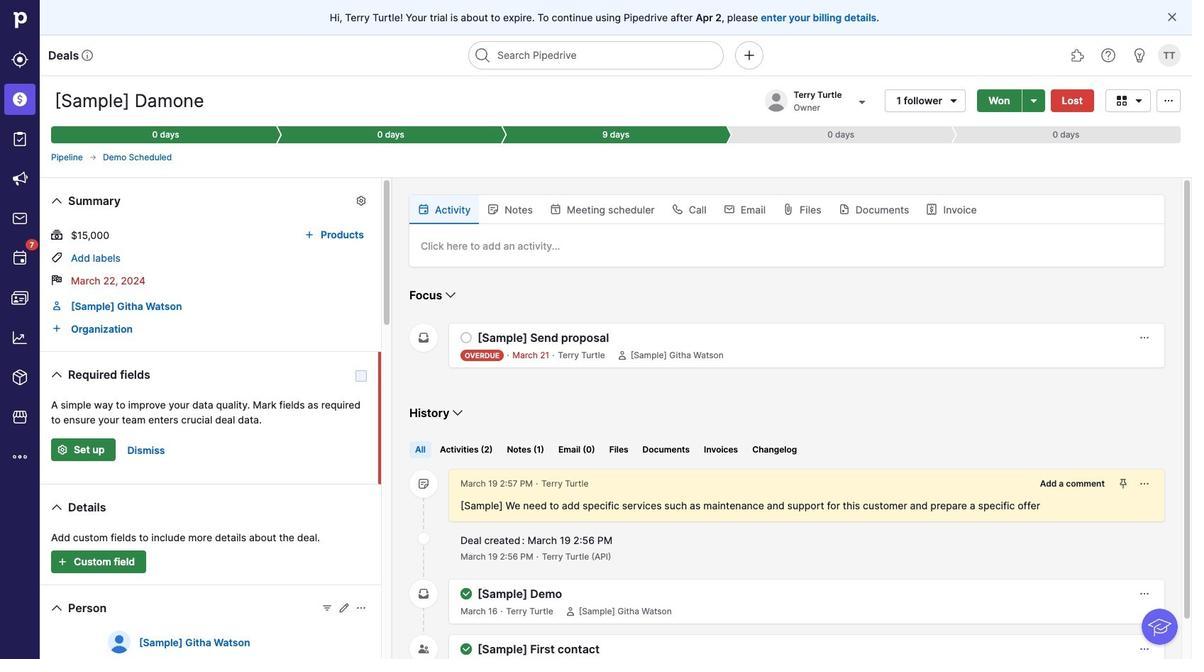 Task type: describe. For each thing, give the bounding box(es) containing it.
campaigns image
[[11, 170, 28, 187]]

transfer ownership image
[[854, 93, 871, 110]]

knowledge center bot, also known as kc bot is an onboarding assistant that allows you to see the list of onboarding items in one place for quick and easy reference. this improves your in-app experience. image
[[1142, 609, 1178, 645]]

insights image
[[11, 329, 28, 346]]

quick add image
[[741, 47, 758, 64]]

options image
[[1025, 95, 1042, 106]]

info image
[[82, 50, 93, 61]]

sales assistant image
[[1132, 47, 1149, 64]]

2 color secondary image from the top
[[418, 588, 429, 600]]

home image
[[9, 9, 31, 31]]

pin this note image
[[1118, 478, 1129, 490]]

2 color primary inverted image from the top
[[54, 557, 71, 568]]

products image
[[11, 369, 28, 386]]

color undefined image
[[11, 250, 28, 267]]

2 color secondary image from the top
[[418, 533, 429, 544]]

Search Pipedrive field
[[469, 41, 724, 70]]

2 more actions image from the top
[[1139, 588, 1151, 600]]

more image
[[11, 449, 28, 466]]

3 more actions image from the top
[[1139, 644, 1151, 655]]

projects image
[[11, 131, 28, 148]]



Task type: vqa. For each thing, say whether or not it's contained in the screenshot.
Sales Assistant icon
yes



Task type: locate. For each thing, give the bounding box(es) containing it.
menu item
[[0, 80, 40, 119]]

color secondary image
[[418, 478, 429, 490], [418, 588, 429, 600]]

1 color secondary image from the top
[[418, 332, 429, 344]]

[Sample] Damone text field
[[51, 87, 231, 115]]

0 vertical spatial color secondary image
[[418, 332, 429, 344]]

color secondary image
[[418, 332, 429, 344], [418, 533, 429, 544], [418, 644, 429, 655]]

contacts image
[[11, 290, 28, 307]]

color primary image
[[946, 95, 963, 106], [1114, 95, 1131, 106], [1131, 95, 1148, 106], [1161, 95, 1178, 106], [356, 195, 367, 207], [550, 204, 561, 215], [783, 204, 794, 215], [927, 204, 938, 215], [51, 229, 62, 241], [301, 229, 318, 241], [461, 332, 472, 344], [450, 405, 467, 422], [48, 499, 65, 516], [461, 588, 472, 600], [322, 603, 333, 614], [339, 603, 350, 614], [356, 603, 367, 614], [461, 644, 472, 655]]

2 vertical spatial more actions image
[[1139, 644, 1151, 655]]

deals image
[[11, 91, 28, 108]]

0 vertical spatial color primary inverted image
[[54, 444, 71, 456]]

more actions image
[[1139, 478, 1151, 490], [1139, 588, 1151, 600], [1139, 644, 1151, 655]]

color primary inverted image
[[54, 444, 71, 456], [54, 557, 71, 568]]

sales inbox image
[[11, 210, 28, 227]]

0 vertical spatial color secondary image
[[418, 478, 429, 490]]

0 vertical spatial more actions image
[[1139, 478, 1151, 490]]

leads image
[[11, 51, 28, 68]]

color link image
[[51, 300, 62, 312]]

2 vertical spatial color secondary image
[[418, 644, 429, 655]]

color primary image
[[1167, 11, 1178, 23], [89, 153, 97, 162], [48, 192, 65, 209], [418, 204, 429, 215], [488, 204, 499, 215], [672, 204, 683, 215], [724, 204, 735, 215], [839, 204, 850, 215], [51, 252, 62, 263], [51, 275, 62, 286], [442, 287, 459, 304], [617, 350, 628, 361], [48, 366, 65, 383], [48, 600, 65, 617], [565, 606, 576, 618]]

3 color secondary image from the top
[[418, 644, 429, 655]]

1 more actions image from the top
[[1139, 478, 1151, 490]]

menu
[[0, 0, 40, 659]]

marketplace image
[[11, 409, 28, 426]]

color link image
[[51, 323, 62, 334]]

more actions image
[[1139, 332, 1151, 344]]

1 vertical spatial color primary inverted image
[[54, 557, 71, 568]]

1 color primary inverted image from the top
[[54, 444, 71, 456]]

quick help image
[[1100, 47, 1117, 64]]

1 vertical spatial color secondary image
[[418, 588, 429, 600]]

1 vertical spatial more actions image
[[1139, 588, 1151, 600]]

1 vertical spatial color secondary image
[[418, 533, 429, 544]]

1 color secondary image from the top
[[418, 478, 429, 490]]



